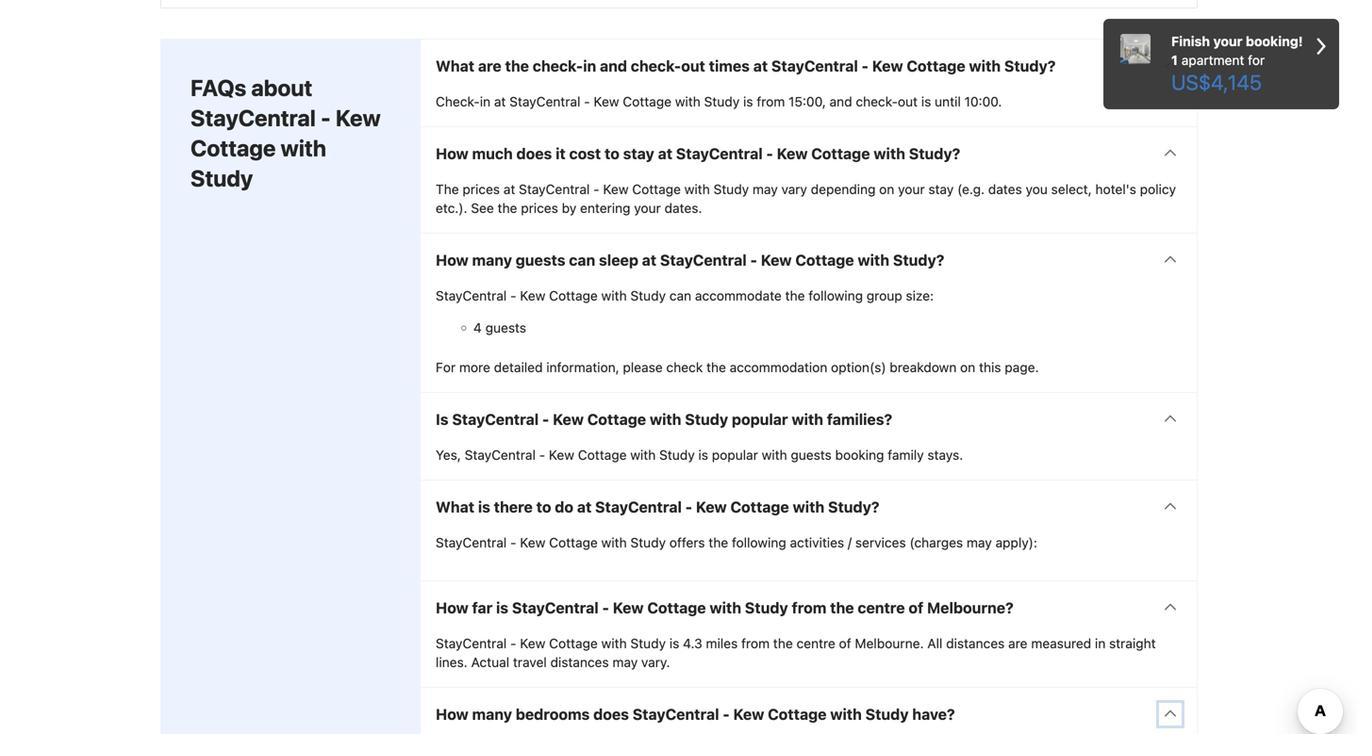 Task type: locate. For each thing, give the bounding box(es) containing it.
from inside staycentral - kew cottage with study is 4.3 miles from the centre of melbourne. all distances are measured in straight lines. actual travel distances may vary.
[[741, 636, 770, 652]]

1 vertical spatial are
[[1008, 636, 1028, 652]]

how many bedrooms does staycentral - kew cottage with study have?
[[436, 706, 955, 724]]

staycentral - kew cottage with study offers the following activities / services (charges may apply):
[[436, 535, 1037, 551]]

1 what from the top
[[436, 57, 474, 75]]

1 horizontal spatial on
[[960, 360, 975, 375]]

cottage inside dropdown button
[[731, 499, 789, 516]]

distances right 'travel'
[[550, 655, 609, 671]]

of for melbourne.
[[839, 636, 851, 652]]

0 vertical spatial what
[[436, 57, 474, 75]]

prices up see
[[463, 182, 500, 197]]

offers
[[669, 535, 705, 551]]

can left 'sleep'
[[569, 251, 595, 269]]

staycentral up actual
[[436, 636, 507, 652]]

with down about
[[281, 135, 326, 161]]

0 vertical spatial are
[[478, 57, 502, 75]]

and right 15:00,
[[830, 94, 852, 109]]

0 vertical spatial centre
[[858, 599, 905, 617]]

the inside staycentral - kew cottage with study is 4.3 miles from the centre of melbourne. all distances are measured in straight lines. actual travel distances may vary.
[[773, 636, 793, 652]]

2 horizontal spatial your
[[1213, 33, 1243, 49]]

0 horizontal spatial out
[[681, 57, 705, 75]]

stays.
[[928, 448, 963, 463]]

of left melbourne.
[[839, 636, 851, 652]]

in up much
[[480, 94, 491, 109]]

study inside 'dropdown button'
[[866, 706, 909, 724]]

staycentral inside dropdown button
[[595, 499, 682, 516]]

until
[[935, 94, 961, 109]]

staycentral down about
[[191, 105, 316, 131]]

in inside staycentral - kew cottage with study is 4.3 miles from the centre of melbourne. all distances are measured in straight lines. actual travel distances may vary.
[[1095, 636, 1106, 652]]

are up 'check-'
[[478, 57, 502, 75]]

kew inside faqs about staycentral - kew cottage with study
[[336, 105, 381, 131]]

study down how much does it cost to stay at staycentral - kew cottage with study?
[[714, 182, 749, 197]]

the right check
[[706, 360, 726, 375]]

kew
[[872, 57, 903, 75], [594, 94, 619, 109], [336, 105, 381, 131], [777, 145, 808, 163], [603, 182, 629, 197], [761, 251, 792, 269], [520, 288, 546, 304], [553, 411, 584, 429], [549, 448, 574, 463], [696, 499, 727, 516], [520, 535, 546, 551], [613, 599, 644, 617], [520, 636, 546, 652], [733, 706, 764, 724]]

are
[[478, 57, 502, 75], [1008, 636, 1028, 652]]

distances
[[946, 636, 1005, 652], [550, 655, 609, 671]]

1 horizontal spatial centre
[[858, 599, 905, 617]]

sleep
[[599, 251, 638, 269]]

1 horizontal spatial may
[[753, 182, 778, 197]]

stay right cost
[[623, 145, 654, 163]]

1 horizontal spatial stay
[[929, 182, 954, 197]]

0 vertical spatial can
[[569, 251, 595, 269]]

0 horizontal spatial on
[[879, 182, 894, 197]]

0 horizontal spatial of
[[839, 636, 851, 652]]

1 horizontal spatial are
[[1008, 636, 1028, 652]]

popular
[[732, 411, 788, 429], [712, 448, 758, 463]]

0 horizontal spatial following
[[732, 535, 786, 551]]

1 vertical spatial stay
[[929, 182, 954, 197]]

booking
[[835, 448, 884, 463]]

many inside dropdown button
[[472, 251, 512, 269]]

0 horizontal spatial your
[[634, 201, 661, 216]]

0 vertical spatial prices
[[463, 182, 500, 197]]

0 horizontal spatial to
[[536, 499, 551, 516]]

families?
[[827, 411, 892, 429]]

1 vertical spatial and
[[830, 94, 852, 109]]

popular down accommodation at right
[[732, 411, 788, 429]]

how much does it cost to stay at staycentral - kew cottage with study?
[[436, 145, 960, 163]]

0 vertical spatial guests
[[516, 251, 565, 269]]

on inside the prices at staycentral - kew cottage with study may vary depending on your stay (e.g. dates you select, hotel's policy etc.). see the prices by entering your dates.
[[879, 182, 894, 197]]

from inside dropdown button
[[792, 599, 827, 617]]

staycentral up 4
[[436, 288, 507, 304]]

1 horizontal spatial in
[[583, 57, 596, 75]]

with inside what is there to do at staycentral - kew cottage with study? dropdown button
[[793, 499, 825, 516]]

centre for melbourne.
[[797, 636, 835, 652]]

1 horizontal spatial of
[[909, 599, 924, 617]]

out left times in the right top of the page
[[681, 57, 705, 75]]

your left dates.
[[634, 201, 661, 216]]

centre inside staycentral - kew cottage with study is 4.3 miles from the centre of melbourne. all distances are measured in straight lines. actual travel distances may vary.
[[797, 636, 835, 652]]

at right do
[[577, 499, 592, 516]]

0 horizontal spatial check-
[[533, 57, 583, 75]]

the down how far is staycentral - kew cottage with study from the centre of melbourne? dropdown button
[[773, 636, 793, 652]]

melbourne?
[[927, 599, 1014, 617]]

may left apply):
[[967, 535, 992, 551]]

0 vertical spatial of
[[909, 599, 924, 617]]

with up dates.
[[684, 182, 710, 197]]

and inside dropdown button
[[600, 57, 627, 75]]

staycentral up by
[[519, 182, 590, 197]]

2 vertical spatial in
[[1095, 636, 1106, 652]]

study inside faqs about staycentral - kew cottage with study
[[191, 165, 253, 192]]

faqs about staycentral - kew cottage with study
[[191, 75, 381, 192]]

vary.
[[641, 655, 670, 671]]

may left vary. at the left bottom
[[613, 655, 638, 671]]

2 vertical spatial from
[[741, 636, 770, 652]]

0 vertical spatial out
[[681, 57, 705, 75]]

with up depending
[[874, 145, 905, 163]]

how down lines.
[[436, 706, 468, 724]]

1 horizontal spatial following
[[809, 288, 863, 304]]

your inside "finish your booking! 1 apartment for us$4,145"
[[1213, 33, 1243, 49]]

centre up melbourne.
[[858, 599, 905, 617]]

with inside faqs about staycentral - kew cottage with study
[[281, 135, 326, 161]]

cottage up how much does it cost to stay at staycentral - kew cottage with study?
[[623, 94, 672, 109]]

check-
[[533, 57, 583, 75], [631, 57, 681, 75], [856, 94, 898, 109]]

of for melbourne?
[[909, 599, 924, 617]]

what is there to do at staycentral - kew cottage with study?
[[436, 499, 879, 516]]

with down staycentral - kew cottage with study is 4.3 miles from the centre of melbourne. all distances are measured in straight lines. actual travel distances may vary.
[[830, 706, 862, 724]]

cottage down is staycentral - kew cottage with study popular with families?
[[578, 448, 627, 463]]

with
[[969, 57, 1001, 75], [675, 94, 701, 109], [281, 135, 326, 161], [874, 145, 905, 163], [684, 182, 710, 197], [858, 251, 889, 269], [601, 288, 627, 304], [650, 411, 681, 429], [792, 411, 823, 429], [630, 448, 656, 463], [762, 448, 787, 463], [793, 499, 825, 516], [601, 535, 627, 551], [710, 599, 741, 617], [601, 636, 627, 652], [830, 706, 862, 724]]

(e.g.
[[957, 182, 985, 197]]

in
[[583, 57, 596, 75], [480, 94, 491, 109], [1095, 636, 1106, 652]]

2 vertical spatial your
[[634, 201, 661, 216]]

apartment
[[1182, 52, 1244, 68]]

staycentral inside staycentral - kew cottage with study is 4.3 miles from the centre of melbourne. all distances are measured in straight lines. actual travel distances may vary.
[[436, 636, 507, 652]]

your left "(e.g."
[[898, 182, 925, 197]]

depending
[[811, 182, 876, 197]]

faqs
[[191, 75, 246, 101]]

0 horizontal spatial can
[[569, 251, 595, 269]]

staycentral up 15:00,
[[771, 57, 858, 75]]

0 vertical spatial distances
[[946, 636, 1005, 652]]

dates.
[[665, 201, 702, 216]]

cottage up information,
[[549, 288, 598, 304]]

with inside how much does it cost to stay at staycentral - kew cottage with study? dropdown button
[[874, 145, 905, 163]]

0 horizontal spatial and
[[600, 57, 627, 75]]

guests down by
[[516, 251, 565, 269]]

- inside what are the check-in and check-out times at staycentral - kew cottage with study? dropdown button
[[862, 57, 869, 75]]

what are the check-in and check-out times at staycentral - kew cottage with study?
[[436, 57, 1056, 75]]

with inside how many guests can sleep at staycentral - kew cottage with study? dropdown button
[[858, 251, 889, 269]]

cottage
[[907, 57, 965, 75], [623, 94, 672, 109], [191, 135, 276, 161], [811, 145, 870, 163], [632, 182, 681, 197], [795, 251, 854, 269], [549, 288, 598, 304], [587, 411, 646, 429], [578, 448, 627, 463], [731, 499, 789, 516], [549, 535, 598, 551], [647, 599, 706, 617], [549, 636, 598, 652], [768, 706, 827, 724]]

accommodate
[[695, 288, 782, 304]]

how inside 'dropdown button'
[[436, 706, 468, 724]]

of inside staycentral - kew cottage with study is 4.3 miles from the centre of melbourne. all distances are measured in straight lines. actual travel distances may vary.
[[839, 636, 851, 652]]

- inside faqs about staycentral - kew cottage with study
[[321, 105, 331, 131]]

staycentral up 'travel'
[[512, 599, 599, 617]]

stay left "(e.g."
[[929, 182, 954, 197]]

booking!
[[1246, 33, 1303, 49]]

what down 'yes,'
[[436, 499, 474, 516]]

from
[[757, 94, 785, 109], [792, 599, 827, 617], [741, 636, 770, 652]]

with down is staycentral - kew cottage with study popular with families? dropdown button
[[762, 448, 787, 463]]

1 vertical spatial can
[[669, 288, 691, 304]]

on left this
[[960, 360, 975, 375]]

do
[[555, 499, 573, 516]]

guests
[[516, 251, 565, 269], [485, 320, 526, 336], [791, 448, 832, 463]]

with up group
[[858, 251, 889, 269]]

2 horizontal spatial in
[[1095, 636, 1106, 652]]

cottage up depending
[[811, 145, 870, 163]]

how up the
[[436, 145, 468, 163]]

1 vertical spatial on
[[960, 360, 975, 375]]

0 horizontal spatial distances
[[550, 655, 609, 671]]

3 how from the top
[[436, 599, 468, 617]]

how for how many bedrooms does staycentral - kew cottage with study have?
[[436, 706, 468, 724]]

study left have? at the bottom
[[866, 706, 909, 724]]

0 horizontal spatial are
[[478, 57, 502, 75]]

0 horizontal spatial centre
[[797, 636, 835, 652]]

how
[[436, 145, 468, 163], [436, 251, 468, 269], [436, 599, 468, 617], [436, 706, 468, 724]]

cottage inside 'dropdown button'
[[768, 706, 827, 724]]

check-in at staycentral - kew cottage with study is from 15:00, and check-out is until 10:00.
[[436, 94, 1002, 109]]

0 vertical spatial and
[[600, 57, 627, 75]]

0 vertical spatial popular
[[732, 411, 788, 429]]

with left 4.3
[[601, 636, 627, 652]]

- inside is staycentral - kew cottage with study popular with families? dropdown button
[[542, 411, 549, 429]]

breakdown
[[890, 360, 957, 375]]

0 horizontal spatial stay
[[623, 145, 654, 163]]

is left there
[[478, 499, 490, 516]]

finish
[[1171, 33, 1210, 49]]

yes,
[[436, 448, 461, 463]]

and
[[600, 57, 627, 75], [830, 94, 852, 109]]

of inside how far is staycentral - kew cottage with study from the centre of melbourne? dropdown button
[[909, 599, 924, 617]]

your up apartment on the top of page
[[1213, 33, 1243, 49]]

0 horizontal spatial prices
[[463, 182, 500, 197]]

1 vertical spatial of
[[839, 636, 851, 652]]

0 horizontal spatial may
[[613, 655, 638, 671]]

what inside dropdown button
[[436, 499, 474, 516]]

0 vertical spatial following
[[809, 288, 863, 304]]

following left activities
[[732, 535, 786, 551]]

the right see
[[498, 201, 517, 216]]

cottage down please
[[587, 411, 646, 429]]

your
[[1213, 33, 1243, 49], [898, 182, 925, 197], [634, 201, 661, 216]]

many inside 'dropdown button'
[[472, 706, 512, 724]]

0 vertical spatial on
[[879, 182, 894, 197]]

1 vertical spatial centre
[[797, 636, 835, 652]]

and up cost
[[600, 57, 627, 75]]

kew inside 'dropdown button'
[[733, 706, 764, 724]]

4 how from the top
[[436, 706, 468, 724]]

1 vertical spatial prices
[[521, 201, 558, 216]]

at inside dropdown button
[[577, 499, 592, 516]]

cottage down staycentral - kew cottage with study is 4.3 miles from the centre of melbourne. all distances are measured in straight lines. actual travel distances may vary.
[[768, 706, 827, 724]]

- inside how many guests can sleep at staycentral - kew cottage with study? dropdown button
[[750, 251, 757, 269]]

staycentral down vary. at the left bottom
[[633, 706, 719, 724]]

accommodation
[[730, 360, 827, 375]]

is right far
[[496, 599, 508, 617]]

1 vertical spatial many
[[472, 706, 512, 724]]

how down the "etc.)."
[[436, 251, 468, 269]]

cottage up staycentral - kew cottage with study offers the following activities / services (charges may apply):
[[731, 499, 789, 516]]

how left far
[[436, 599, 468, 617]]

1 vertical spatial to
[[536, 499, 551, 516]]

1 vertical spatial what
[[436, 499, 474, 516]]

many down actual
[[472, 706, 512, 724]]

vary
[[781, 182, 807, 197]]

on right depending
[[879, 182, 894, 197]]

study down times in the right top of the page
[[704, 94, 740, 109]]

0 horizontal spatial in
[[480, 94, 491, 109]]

please
[[623, 360, 663, 375]]

1 horizontal spatial to
[[605, 145, 620, 163]]

following
[[809, 288, 863, 304], [732, 535, 786, 551]]

1 vertical spatial out
[[898, 94, 918, 109]]

on
[[879, 182, 894, 197], [960, 360, 975, 375]]

0 vertical spatial in
[[583, 57, 596, 75]]

following down how many guests can sleep at staycentral - kew cottage with study? dropdown button
[[809, 288, 863, 304]]

cottage up until
[[907, 57, 965, 75]]

staycentral - kew cottage with study is 4.3 miles from the centre of melbourne. all distances are measured in straight lines. actual travel distances may vary.
[[436, 636, 1156, 671]]

2 vertical spatial may
[[613, 655, 638, 671]]

centre inside dropdown button
[[858, 599, 905, 617]]

from right miles
[[741, 636, 770, 652]]

0 vertical spatial many
[[472, 251, 512, 269]]

guests down is staycentral - kew cottage with study popular with families? dropdown button
[[791, 448, 832, 463]]

cottage down faqs
[[191, 135, 276, 161]]

study down faqs
[[191, 165, 253, 192]]

check
[[666, 360, 703, 375]]

1 vertical spatial following
[[732, 535, 786, 551]]

many down see
[[472, 251, 512, 269]]

1 vertical spatial does
[[593, 706, 629, 724]]

kew inside staycentral - kew cottage with study is 4.3 miles from the centre of melbourne. all distances are measured in straight lines. actual travel distances may vary.
[[520, 636, 546, 652]]

actual
[[471, 655, 509, 671]]

1 vertical spatial your
[[898, 182, 925, 197]]

1 horizontal spatial does
[[593, 706, 629, 724]]

much
[[472, 145, 513, 163]]

kew inside dropdown button
[[696, 499, 727, 516]]

can
[[569, 251, 595, 269], [669, 288, 691, 304]]

out
[[681, 57, 705, 75], [898, 94, 918, 109]]

does
[[516, 145, 552, 163], [593, 706, 629, 724]]

with inside how far is staycentral - kew cottage with study from the centre of melbourne? dropdown button
[[710, 599, 741, 617]]

straight
[[1109, 636, 1156, 652]]

melbourne.
[[855, 636, 924, 652]]

- inside how much does it cost to stay at staycentral - kew cottage with study? dropdown button
[[766, 145, 773, 163]]

of up melbourne.
[[909, 599, 924, 617]]

cost
[[569, 145, 601, 163]]

how far is staycentral - kew cottage with study from the centre of melbourne?
[[436, 599, 1014, 617]]

what up 'check-'
[[436, 57, 474, 75]]

centre down how far is staycentral - kew cottage with study from the centre of melbourne? dropdown button
[[797, 636, 835, 652]]

in inside dropdown button
[[583, 57, 596, 75]]

check- right 15:00,
[[856, 94, 898, 109]]

2 how from the top
[[436, 251, 468, 269]]

0 vertical spatial does
[[516, 145, 552, 163]]

does left it
[[516, 145, 552, 163]]

0 vertical spatial from
[[757, 94, 785, 109]]

at inside the prices at staycentral - kew cottage with study may vary depending on your stay (e.g. dates you select, hotel's policy etc.). see the prices by entering your dates.
[[503, 182, 515, 197]]

0 vertical spatial to
[[605, 145, 620, 163]]

1 horizontal spatial and
[[830, 94, 852, 109]]

what inside dropdown button
[[436, 57, 474, 75]]

finish your booking! 1 apartment for us$4,145
[[1171, 33, 1303, 94]]

the
[[505, 57, 529, 75], [498, 201, 517, 216], [785, 288, 805, 304], [706, 360, 726, 375], [709, 535, 728, 551], [830, 599, 854, 617], [773, 636, 793, 652]]

0 vertical spatial stay
[[623, 145, 654, 163]]

1 horizontal spatial can
[[669, 288, 691, 304]]

study
[[704, 94, 740, 109], [191, 165, 253, 192], [714, 182, 749, 197], [630, 288, 666, 304], [685, 411, 728, 429], [659, 448, 695, 463], [630, 535, 666, 551], [745, 599, 788, 617], [630, 636, 666, 652], [866, 706, 909, 724]]

cottage inside faqs about staycentral - kew cottage with study
[[191, 135, 276, 161]]

does inside 'dropdown button'
[[593, 706, 629, 724]]

many for guests
[[472, 251, 512, 269]]

1 many from the top
[[472, 251, 512, 269]]

2 many from the top
[[472, 706, 512, 724]]

is down is staycentral - kew cottage with study popular with families?
[[698, 448, 708, 463]]

cottage up bedrooms
[[549, 636, 598, 652]]

1 horizontal spatial your
[[898, 182, 925, 197]]

popular inside dropdown button
[[732, 411, 788, 429]]

does right bedrooms
[[593, 706, 629, 724]]

the inside the prices at staycentral - kew cottage with study may vary depending on your stay (e.g. dates you select, hotel's policy etc.). see the prices by entering your dates.
[[498, 201, 517, 216]]

1 vertical spatial in
[[480, 94, 491, 109]]

2 what from the top
[[436, 499, 474, 516]]

1 how from the top
[[436, 145, 468, 163]]

1 vertical spatial may
[[967, 535, 992, 551]]

of
[[909, 599, 924, 617], [839, 636, 851, 652]]

many
[[472, 251, 512, 269], [472, 706, 512, 724]]

select,
[[1051, 182, 1092, 197]]

to inside dropdown button
[[536, 499, 551, 516]]

0 vertical spatial may
[[753, 182, 778, 197]]

with up activities
[[793, 499, 825, 516]]

is left until
[[921, 94, 931, 109]]

to
[[605, 145, 620, 163], [536, 499, 551, 516]]

1 horizontal spatial out
[[898, 94, 918, 109]]

at down much
[[503, 182, 515, 197]]

the prices at staycentral - kew cottage with study may vary depending on your stay (e.g. dates you select, hotel's policy etc.). see the prices by entering your dates.
[[436, 182, 1176, 216]]

0 horizontal spatial does
[[516, 145, 552, 163]]

is left 4.3
[[669, 636, 679, 652]]

1 vertical spatial from
[[792, 599, 827, 617]]

with up yes, staycentral - kew cottage with study is popular with guests booking family stays.
[[650, 411, 681, 429]]

0 vertical spatial your
[[1213, 33, 1243, 49]]

in left straight at the right bottom of the page
[[1095, 636, 1106, 652]]

staycentral up offers
[[595, 499, 682, 516]]

2 horizontal spatial check-
[[856, 94, 898, 109]]

can inside dropdown button
[[569, 251, 595, 269]]

-
[[862, 57, 869, 75], [584, 94, 590, 109], [321, 105, 331, 131], [766, 145, 773, 163], [593, 182, 600, 197], [750, 251, 757, 269], [510, 288, 516, 304], [542, 411, 549, 429], [539, 448, 545, 463], [685, 499, 692, 516], [510, 535, 516, 551], [602, 599, 609, 617], [510, 636, 516, 652], [723, 706, 730, 724]]

accordion control element
[[420, 39, 1198, 735]]



Task type: vqa. For each thing, say whether or not it's contained in the screenshot.
many corresponding to bedrooms
yes



Task type: describe. For each thing, give the bounding box(es) containing it.
see
[[471, 201, 494, 216]]

from for miles
[[741, 636, 770, 652]]

page.
[[1005, 360, 1039, 375]]

study inside staycentral - kew cottage with study is 4.3 miles from the centre of melbourne. all distances are measured in straight lines. actual travel distances may vary.
[[630, 636, 666, 652]]

the up staycentral - kew cottage with study is 4.3 miles from the centre of melbourne. all distances are measured in straight lines. actual travel distances may vary.
[[830, 599, 854, 617]]

detailed
[[494, 360, 543, 375]]

4 guests
[[473, 320, 526, 336]]

what for what is there to do at staycentral - kew cottage with study?
[[436, 499, 474, 516]]

from for study
[[792, 599, 827, 617]]

what are the check-in and check-out times at staycentral - kew cottage with study? button
[[421, 40, 1197, 93]]

are inside staycentral - kew cottage with study is 4.3 miles from the centre of melbourne. all distances are measured in straight lines. actual travel distances may vary.
[[1008, 636, 1028, 652]]

for
[[1248, 52, 1265, 68]]

1 horizontal spatial check-
[[631, 57, 681, 75]]

this
[[979, 360, 1001, 375]]

what is there to do at staycentral - kew cottage with study? button
[[421, 481, 1197, 534]]

is inside staycentral - kew cottage with study is 4.3 miles from the centre of melbourne. all distances are measured in straight lines. actual travel distances may vary.
[[669, 636, 679, 652]]

how for how many guests can sleep at staycentral - kew cottage with study?
[[436, 251, 468, 269]]

staycentral inside the prices at staycentral - kew cottage with study may vary depending on your stay (e.g. dates you select, hotel's policy etc.). see the prices by entering your dates.
[[519, 182, 590, 197]]

the right offers
[[709, 535, 728, 551]]

stay inside dropdown button
[[623, 145, 654, 163]]

guests inside dropdown button
[[516, 251, 565, 269]]

may inside the prices at staycentral - kew cottage with study may vary depending on your stay (e.g. dates you select, hotel's policy etc.). see the prices by entering your dates.
[[753, 182, 778, 197]]

how for how far is staycentral - kew cottage with study from the centre of melbourne?
[[436, 599, 468, 617]]

kew inside the prices at staycentral - kew cottage with study may vary depending on your stay (e.g. dates you select, hotel's policy etc.). see the prices by entering your dates.
[[603, 182, 629, 197]]

centre for melbourne?
[[858, 599, 905, 617]]

study up yes, staycentral - kew cottage with study is popular with guests booking family stays.
[[685, 411, 728, 429]]

staycentral down check-in at staycentral - kew cottage with study is from 15:00, and check-out is until 10:00.
[[676, 145, 763, 163]]

yes, staycentral - kew cottage with study is popular with guests booking family stays.
[[436, 448, 963, 463]]

policy
[[1140, 182, 1176, 197]]

how many guests can sleep at staycentral - kew cottage with study?
[[436, 251, 944, 269]]

1 vertical spatial popular
[[712, 448, 758, 463]]

study down is staycentral - kew cottage with study popular with families?
[[659, 448, 695, 463]]

about
[[251, 75, 312, 101]]

study? inside dropdown button
[[828, 499, 879, 516]]

etc.).
[[436, 201, 467, 216]]

many for bedrooms
[[472, 706, 512, 724]]

at up dates.
[[658, 145, 673, 163]]

how many guests can sleep at staycentral - kew cottage with study? button
[[421, 234, 1197, 287]]

1 horizontal spatial prices
[[521, 201, 558, 216]]

to inside dropdown button
[[605, 145, 620, 163]]

cottage inside the prices at staycentral - kew cottage with study may vary depending on your stay (e.g. dates you select, hotel's policy etc.). see the prices by entering your dates.
[[632, 182, 681, 197]]

out inside dropdown button
[[681, 57, 705, 75]]

it
[[556, 145, 566, 163]]

15:00,
[[789, 94, 826, 109]]

by
[[562, 201, 577, 216]]

with inside staycentral - kew cottage with study is 4.3 miles from the centre of melbourne. all distances are measured in straight lines. actual travel distances may vary.
[[601, 636, 627, 652]]

is staycentral - kew cottage with study popular with families? button
[[421, 393, 1197, 446]]

are inside dropdown button
[[478, 57, 502, 75]]

4
[[473, 320, 482, 336]]

1 vertical spatial distances
[[550, 655, 609, 671]]

rightchevron image
[[1317, 32, 1326, 60]]

with up how much does it cost to stay at staycentral - kew cottage with study?
[[675, 94, 701, 109]]

is staycentral - kew cottage with study popular with families?
[[436, 411, 892, 429]]

staycentral - kew cottage with study can accommodate the following group size:
[[436, 288, 934, 304]]

cottage inside staycentral - kew cottage with study is 4.3 miles from the centre of melbourne. all distances are measured in straight lines. actual travel distances may vary.
[[549, 636, 598, 652]]

for more detailed information, please check the accommodation option(s) breakdown on this page.
[[436, 360, 1039, 375]]

how for how much does it cost to stay at staycentral - kew cottage with study?
[[436, 145, 468, 163]]

does inside dropdown button
[[516, 145, 552, 163]]

with down what is there to do at staycentral - kew cottage with study?
[[601, 535, 627, 551]]

information,
[[546, 360, 619, 375]]

study down 'sleep'
[[630, 288, 666, 304]]

- inside what is there to do at staycentral - kew cottage with study? dropdown button
[[685, 499, 692, 516]]

miles
[[706, 636, 738, 652]]

at right 'check-'
[[494, 94, 506, 109]]

(charges
[[910, 535, 963, 551]]

- inside how many bedrooms does staycentral - kew cottage with study have? 'dropdown button'
[[723, 706, 730, 724]]

with inside what are the check-in and check-out times at staycentral - kew cottage with study? dropdown button
[[969, 57, 1001, 75]]

the down how many guests can sleep at staycentral - kew cottage with study? dropdown button
[[785, 288, 805, 304]]

with down 'sleep'
[[601, 288, 627, 304]]

for
[[436, 360, 456, 375]]

staycentral up it
[[509, 94, 580, 109]]

10:00.
[[964, 94, 1002, 109]]

is inside dropdown button
[[496, 599, 508, 617]]

staycentral right 'yes,'
[[465, 448, 536, 463]]

/
[[848, 535, 852, 551]]

staycentral up staycentral - kew cottage with study can accommodate the following group size:
[[660, 251, 747, 269]]

what for what are the check-in and check-out times at staycentral - kew cottage with study?
[[436, 57, 474, 75]]

how many bedrooms does staycentral - kew cottage with study have? button
[[421, 689, 1197, 735]]

at right 'sleep'
[[642, 251, 657, 269]]

more
[[459, 360, 490, 375]]

family
[[888, 448, 924, 463]]

lines.
[[436, 655, 468, 671]]

1 horizontal spatial distances
[[946, 636, 1005, 652]]

1
[[1171, 52, 1178, 68]]

have?
[[912, 706, 955, 724]]

with inside how many bedrooms does staycentral - kew cottage with study have? 'dropdown button'
[[830, 706, 862, 724]]

staycentral right is
[[452, 411, 539, 429]]

there
[[494, 499, 533, 516]]

how far is staycentral - kew cottage with study from the centre of melbourne? button
[[421, 582, 1197, 635]]

measured
[[1031, 636, 1091, 652]]

all
[[927, 636, 943, 652]]

may inside staycentral - kew cottage with study is 4.3 miles from the centre of melbourne. all distances are measured in straight lines. actual travel distances may vary.
[[613, 655, 638, 671]]

stay inside the prices at staycentral - kew cottage with study may vary depending on your stay (e.g. dates you select, hotel's policy etc.). see the prices by entering your dates.
[[929, 182, 954, 197]]

with left families?
[[792, 411, 823, 429]]

with inside the prices at staycentral - kew cottage with study may vary depending on your stay (e.g. dates you select, hotel's policy etc.). see the prices by entering your dates.
[[684, 182, 710, 197]]

- inside the prices at staycentral - kew cottage with study may vary depending on your stay (e.g. dates you select, hotel's policy etc.). see the prices by entering your dates.
[[593, 182, 600, 197]]

bedrooms
[[516, 706, 590, 724]]

study down what is there to do at staycentral - kew cottage with study?
[[630, 535, 666, 551]]

check-
[[436, 94, 480, 109]]

services
[[855, 535, 906, 551]]

is down what are the check-in and check-out times at staycentral - kew cottage with study?
[[743, 94, 753, 109]]

hotel's
[[1095, 182, 1136, 197]]

group
[[867, 288, 902, 304]]

4.3
[[683, 636, 702, 652]]

dates
[[988, 182, 1022, 197]]

the up much
[[505, 57, 529, 75]]

times
[[709, 57, 750, 75]]

the
[[436, 182, 459, 197]]

2 vertical spatial guests
[[791, 448, 832, 463]]

1 vertical spatial guests
[[485, 320, 526, 336]]

study up staycentral - kew cottage with study is 4.3 miles from the centre of melbourne. all distances are measured in straight lines. actual travel distances may vary.
[[745, 599, 788, 617]]

- inside how far is staycentral - kew cottage with study from the centre of melbourne? dropdown button
[[602, 599, 609, 617]]

- inside staycentral - kew cottage with study is 4.3 miles from the centre of melbourne. all distances are measured in straight lines. actual travel distances may vary.
[[510, 636, 516, 652]]

at right times in the right top of the page
[[753, 57, 768, 75]]

option(s)
[[831, 360, 886, 375]]

cottage down the prices at staycentral - kew cottage with study may vary depending on your stay (e.g. dates you select, hotel's policy etc.). see the prices by entering your dates.
[[795, 251, 854, 269]]

activities
[[790, 535, 844, 551]]

staycentral inside 'dropdown button'
[[633, 706, 719, 724]]

cottage down do
[[549, 535, 598, 551]]

entering
[[580, 201, 631, 216]]

travel
[[513, 655, 547, 671]]

far
[[472, 599, 493, 617]]

study inside the prices at staycentral - kew cottage with study may vary depending on your stay (e.g. dates you select, hotel's policy etc.). see the prices by entering your dates.
[[714, 182, 749, 197]]

size:
[[906, 288, 934, 304]]

you
[[1026, 182, 1048, 197]]

is
[[436, 411, 449, 429]]

cottage up 4.3
[[647, 599, 706, 617]]

staycentral down there
[[436, 535, 507, 551]]

staycentral inside faqs about staycentral - kew cottage with study
[[191, 105, 316, 131]]

2 horizontal spatial may
[[967, 535, 992, 551]]

how much does it cost to stay at staycentral - kew cottage with study? button
[[421, 127, 1197, 180]]

is inside dropdown button
[[478, 499, 490, 516]]

us$4,145
[[1171, 70, 1262, 94]]

with down is staycentral - kew cottage with study popular with families?
[[630, 448, 656, 463]]

apply):
[[996, 535, 1037, 551]]



